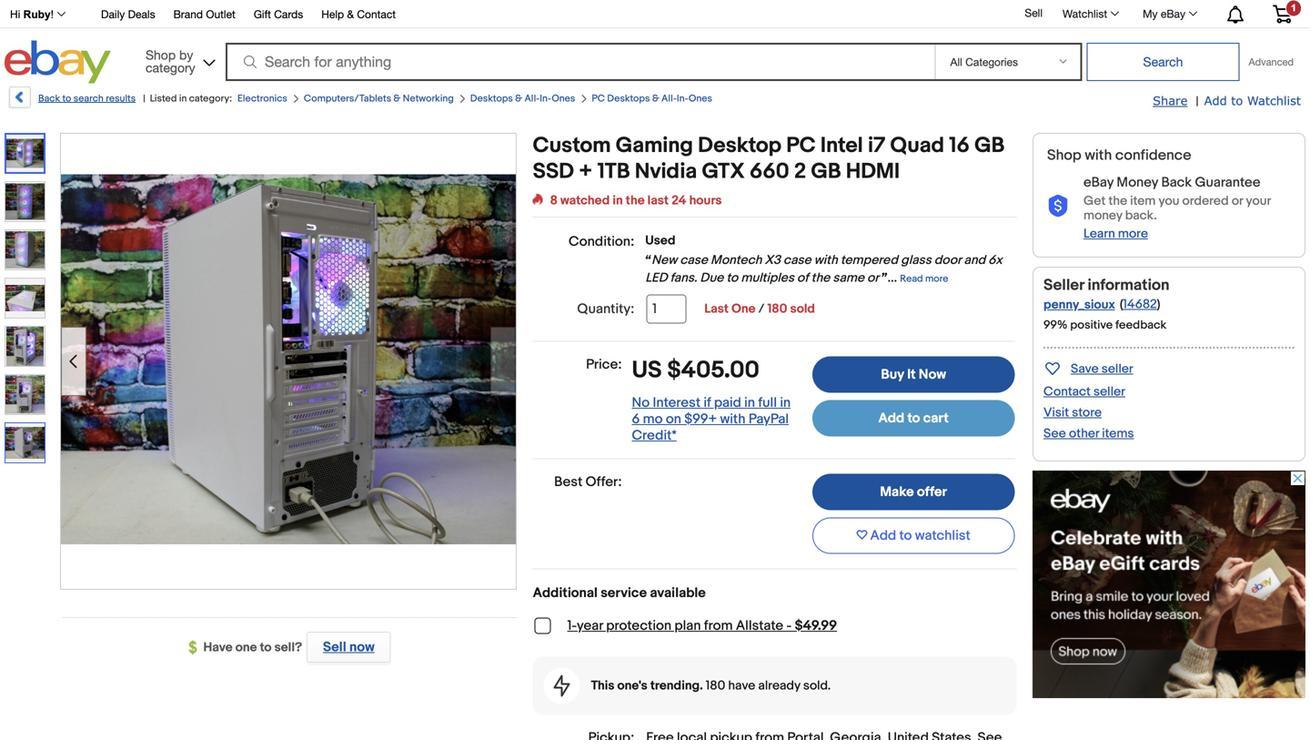 Task type: describe. For each thing, give the bounding box(es) containing it.
picture 4 of 7 image
[[5, 279, 45, 318]]

picture 2 of 7 image
[[5, 182, 45, 221]]

my ebay
[[1144, 7, 1186, 20]]

credit*
[[632, 427, 677, 444]]

new
[[652, 253, 678, 268]]

picture 1 of 7 image
[[6, 135, 44, 172]]

seller
[[1044, 276, 1085, 295]]

sold
[[791, 301, 816, 317]]

computers/tablets & networking link
[[304, 93, 454, 105]]

money
[[1084, 208, 1123, 223]]

now
[[350, 639, 375, 655]]

protection
[[606, 618, 672, 634]]

advertisement region
[[1033, 471, 1306, 698]]

buy it now
[[882, 366, 947, 383]]

best
[[555, 474, 583, 490]]

share | add to watchlist
[[1154, 93, 1302, 109]]

outlet
[[206, 8, 236, 20]]

0 horizontal spatial back
[[38, 93, 60, 105]]

ebay inside ebay money back guarantee get the item you ordered or your money back. learn more
[[1084, 174, 1114, 191]]

brand outlet link
[[173, 5, 236, 25]]

nvidia
[[635, 159, 698, 185]]

your
[[1247, 193, 1272, 209]]

0 vertical spatial pc
[[592, 93, 605, 105]]

help & contact link
[[322, 5, 396, 25]]

penny_sioux link
[[1044, 297, 1116, 313]]

ruby
[[23, 8, 51, 20]]

see
[[1044, 426, 1067, 441]]

my
[[1144, 7, 1158, 20]]

available
[[650, 585, 706, 601]]

hdmi
[[846, 159, 900, 185]]

make
[[881, 484, 915, 500]]

on
[[666, 411, 682, 427]]

last
[[705, 301, 729, 317]]

contact inside account navigation
[[357, 8, 396, 20]]

gift
[[254, 8, 271, 20]]

1tb
[[598, 159, 630, 185]]

custom gaming desktop pc intel i7 quad 16 gb ssd + 1tb nvidia gtx 660 2 gb hdmi - picture 7 of 7 image
[[61, 174, 516, 545]]

money
[[1117, 174, 1159, 191]]

)
[[1158, 297, 1161, 312]]

to inside share | add to watchlist
[[1232, 93, 1244, 107]]

this
[[591, 678, 615, 694]]

$405.00
[[668, 356, 760, 385]]

with details__icon image for ebay money back guarantee
[[1048, 195, 1070, 218]]

16
[[950, 133, 970, 159]]

last
[[648, 193, 669, 208]]

and
[[965, 253, 986, 268]]

add to cart link
[[813, 400, 1015, 437]]

custom gaming desktop pc intel i7 quad 16 gb ssd + 1tb nvidia gtx 660 2 gb hdmi
[[533, 133, 1005, 185]]

2 horizontal spatial with
[[1085, 147, 1113, 164]]

6
[[632, 411, 640, 427]]

desktops & all-in-ones
[[471, 93, 576, 105]]

now
[[919, 366, 947, 383]]

& for computers/tablets
[[394, 93, 401, 105]]

picture 3 of 7 image
[[5, 230, 45, 269]]

service
[[601, 585, 647, 601]]

0 horizontal spatial |
[[143, 93, 145, 105]]

in right listed
[[179, 93, 187, 105]]

get
[[1084, 193, 1106, 209]]

watchlist inside account navigation
[[1063, 7, 1108, 20]]

montech
[[711, 253, 762, 268]]

hi ruby !
[[10, 8, 54, 20]]

hi
[[10, 8, 20, 20]]

180 for have
[[706, 678, 726, 694]]

& up gaming on the top
[[653, 93, 660, 105]]

store
[[1073, 405, 1102, 421]]

cards
[[274, 8, 303, 20]]

with details__icon image for this one's trending.
[[554, 675, 570, 697]]

make offer
[[881, 484, 948, 500]]

gaming
[[616, 133, 694, 159]]

-
[[787, 618, 792, 634]]

to right one
[[260, 640, 272, 655]]

add to watchlist
[[871, 527, 971, 544]]

back to search results link
[[7, 86, 136, 115]]

dollar sign image
[[189, 641, 203, 655]]

buy it now link
[[813, 356, 1015, 393]]

Quantity: text field
[[647, 295, 687, 324]]

6x
[[989, 253, 1003, 268]]

contact seller visit store see other items
[[1044, 384, 1135, 441]]

this one's trending. 180 have already sold.
[[591, 678, 831, 694]]

have one to sell?
[[203, 640, 302, 655]]

items
[[1103, 426, 1135, 441]]

save seller
[[1072, 361, 1134, 377]]

8
[[550, 193, 558, 208]]

save
[[1072, 361, 1099, 377]]

or inside ebay money back guarantee get the item you ordered or your money back. learn more
[[1232, 193, 1244, 209]]

plan
[[675, 618, 701, 634]]

0 horizontal spatial gb
[[811, 159, 842, 185]]

brand
[[173, 8, 203, 20]]

feedback
[[1116, 318, 1167, 332]]

category:
[[189, 93, 232, 105]]

item
[[1131, 193, 1156, 209]]

pc desktops & all-in-ones link
[[592, 93, 713, 105]]

watched
[[561, 193, 610, 208]]

electronics
[[238, 93, 288, 105]]

sell now link
[[302, 632, 391, 663]]

category
[[146, 60, 195, 75]]

add inside share | add to watchlist
[[1205, 93, 1228, 107]]

trending.
[[651, 678, 703, 694]]

2 ones from the left
[[689, 93, 713, 105]]

or inside " new case montech x3 case with tempered glass door and 6x led fans. due to multiples of the same or
[[868, 270, 879, 286]]

tempered
[[841, 253, 899, 268]]

1 in- from the left
[[540, 93, 552, 105]]

shop for shop by category
[[146, 47, 176, 62]]

save seller button
[[1044, 358, 1134, 379]]

of
[[798, 270, 809, 286]]

advanced
[[1249, 56, 1295, 68]]

1 ones from the left
[[552, 93, 576, 105]]

shop with confidence
[[1048, 147, 1192, 164]]

shop by category
[[146, 47, 195, 75]]

confidence
[[1116, 147, 1192, 164]]

visit
[[1044, 405, 1070, 421]]

networking
[[403, 93, 454, 105]]

watchlist inside share | add to watchlist
[[1248, 93, 1302, 107]]

account navigation
[[0, 0, 1306, 28]]

the inside ebay money back guarantee get the item you ordered or your money back. learn more
[[1109, 193, 1128, 209]]

brand outlet
[[173, 8, 236, 20]]

seller for contact
[[1094, 384, 1126, 400]]

read
[[901, 273, 924, 285]]

shop for shop with confidence
[[1048, 147, 1082, 164]]

one's
[[618, 678, 648, 694]]

sell?
[[275, 640, 302, 655]]

offer:
[[586, 474, 622, 490]]

computers/tablets & networking
[[304, 93, 454, 105]]

quantity:
[[578, 301, 635, 317]]



Task type: locate. For each thing, give the bounding box(es) containing it.
1 horizontal spatial the
[[812, 270, 831, 286]]

0 vertical spatial more
[[1119, 226, 1149, 242]]

seller inside contact seller visit store see other items
[[1094, 384, 1126, 400]]

1 horizontal spatial in-
[[677, 93, 689, 105]]

1 horizontal spatial shop
[[1048, 147, 1082, 164]]

with details__icon image inside the us $405.00 main content
[[554, 675, 570, 697]]

$49.99
[[795, 618, 838, 634]]

if
[[704, 395, 711, 411]]

1 horizontal spatial all-
[[662, 93, 677, 105]]

case up fans.
[[680, 253, 708, 268]]

1 case from the left
[[680, 253, 708, 268]]

99%
[[1044, 318, 1068, 332]]

all- down search for anything text field
[[525, 93, 540, 105]]

| inside share | add to watchlist
[[1197, 94, 1199, 109]]

0 vertical spatial seller
[[1102, 361, 1134, 377]]

pc inside custom gaming desktop pc intel i7 quad 16 gb ssd + 1tb nvidia gtx 660 2 gb hdmi
[[787, 133, 816, 159]]

seller down save seller
[[1094, 384, 1126, 400]]

more inside ebay money back guarantee get the item you ordered or your money back. learn more
[[1119, 226, 1149, 242]]

0 vertical spatial with details__icon image
[[1048, 195, 1070, 218]]

penny_sioux
[[1044, 297, 1116, 313]]

with up the same
[[815, 253, 838, 268]]

| right share button
[[1197, 94, 1199, 109]]

contact seller link
[[1044, 384, 1126, 400]]

0 horizontal spatial contact
[[357, 8, 396, 20]]

or down guarantee
[[1232, 193, 1244, 209]]

1 horizontal spatial ones
[[689, 93, 713, 105]]

& inside account navigation
[[347, 8, 354, 20]]

glass
[[901, 253, 932, 268]]

contact up 'visit store' link
[[1044, 384, 1091, 400]]

year
[[577, 618, 603, 634]]

ebay inside my ebay link
[[1162, 7, 1186, 20]]

learn more link
[[1084, 226, 1149, 242]]

1-year protection plan from allstate - $49.99
[[568, 618, 838, 634]]

desktops right networking
[[471, 93, 513, 105]]

gb right 16
[[975, 133, 1005, 159]]

1 horizontal spatial or
[[1232, 193, 1244, 209]]

1 horizontal spatial sell
[[1025, 6, 1043, 19]]

offer
[[918, 484, 948, 500]]

shop by category banner
[[0, 0, 1306, 88]]

shop
[[146, 47, 176, 62], [1048, 147, 1082, 164]]

with inside no interest if paid in full in 6 mo on $99+ with paypal credit*
[[721, 411, 746, 427]]

in down '1tb'
[[613, 193, 623, 208]]

1 vertical spatial watchlist
[[1248, 93, 1302, 107]]

180 left have
[[706, 678, 726, 694]]

with inside " new case montech x3 case with tempered glass door and 6x led fans. due to multiples of the same or
[[815, 253, 838, 268]]

add for add to watchlist
[[871, 527, 897, 544]]

deals
[[128, 8, 155, 20]]

all- up gaming on the top
[[662, 93, 677, 105]]

read more link
[[901, 270, 949, 286]]

180
[[768, 301, 788, 317], [706, 678, 726, 694]]

0 horizontal spatial ebay
[[1084, 174, 1114, 191]]

us $405.00
[[632, 356, 760, 385]]

with details__icon image
[[1048, 195, 1070, 218], [554, 675, 570, 697]]

computers/tablets
[[304, 93, 392, 105]]

1 vertical spatial pc
[[787, 133, 816, 159]]

0 vertical spatial ebay
[[1162, 7, 1186, 20]]

sell inside account navigation
[[1025, 6, 1043, 19]]

or left '"'
[[868, 270, 879, 286]]

the left last
[[626, 193, 645, 208]]

more down back.
[[1119, 226, 1149, 242]]

in-
[[540, 93, 552, 105], [677, 93, 689, 105]]

0 horizontal spatial all-
[[525, 93, 540, 105]]

gift cards
[[254, 8, 303, 20]]

sold.
[[804, 678, 831, 694]]

ones down search for anything text field
[[552, 93, 576, 105]]

0 horizontal spatial ones
[[552, 93, 576, 105]]

1 vertical spatial more
[[926, 273, 949, 285]]

none submit inside shop by category banner
[[1087, 43, 1240, 81]]

sell left watchlist link
[[1025, 6, 1043, 19]]

0 horizontal spatial pc
[[592, 93, 605, 105]]

the inside " new case montech x3 case with tempered glass door and 6x led fans. due to multiples of the same or
[[812, 270, 831, 286]]

picture 5 of 7 image
[[5, 327, 45, 366]]

picture 6 of 7 image
[[5, 375, 45, 414]]

0 horizontal spatial with details__icon image
[[554, 675, 570, 697]]

back to search results
[[38, 93, 136, 105]]

the right get
[[1109, 193, 1128, 209]]

with right if
[[721, 411, 746, 427]]

1 vertical spatial ebay
[[1084, 174, 1114, 191]]

!
[[51, 8, 54, 20]]

0 vertical spatial watchlist
[[1063, 7, 1108, 20]]

guarantee
[[1196, 174, 1261, 191]]

1 vertical spatial back
[[1162, 174, 1193, 191]]

1 horizontal spatial 180
[[768, 301, 788, 317]]

it
[[908, 366, 916, 383]]

sell link
[[1017, 6, 1051, 19]]

Search for anything text field
[[228, 45, 932, 79]]

1 all- from the left
[[525, 93, 540, 105]]

additional
[[533, 585, 598, 601]]

1 link
[[1263, 0, 1304, 26]]

1 horizontal spatial desktops
[[608, 93, 650, 105]]

you
[[1159, 193, 1180, 209]]

2
[[795, 159, 807, 185]]

led
[[646, 270, 668, 286]]

back left search
[[38, 93, 60, 105]]

& down search for anything text field
[[516, 93, 523, 105]]

ones up desktop
[[689, 93, 713, 105]]

in- up gaming on the top
[[677, 93, 689, 105]]

ebay right my
[[1162, 7, 1186, 20]]

daily deals link
[[101, 5, 155, 25]]

" ... read more
[[882, 270, 949, 286]]

gb right 2
[[811, 159, 842, 185]]

1 horizontal spatial pc
[[787, 133, 816, 159]]

1 vertical spatial contact
[[1044, 384, 1091, 400]]

1 vertical spatial with details__icon image
[[554, 675, 570, 697]]

watchlist down advanced
[[1248, 93, 1302, 107]]

back
[[38, 93, 60, 105], [1162, 174, 1193, 191]]

back inside ebay money back guarantee get the item you ordered or your money back. learn more
[[1162, 174, 1193, 191]]

in right full
[[780, 395, 791, 411]]

sell now
[[323, 639, 375, 655]]

660
[[750, 159, 790, 185]]

| listed in category:
[[143, 93, 232, 105]]

1 horizontal spatial watchlist
[[1248, 93, 1302, 107]]

2 in- from the left
[[677, 93, 689, 105]]

no
[[632, 395, 650, 411]]

1 vertical spatial or
[[868, 270, 879, 286]]

sell left now
[[323, 639, 347, 655]]

pc desktops & all-in-ones
[[592, 93, 713, 105]]

"
[[882, 270, 888, 286]]

to down montech
[[727, 270, 739, 286]]

ebay up get
[[1084, 174, 1114, 191]]

or
[[1232, 193, 1244, 209], [868, 270, 879, 286]]

to left cart
[[908, 410, 921, 427]]

0 horizontal spatial sell
[[323, 639, 347, 655]]

2 horizontal spatial the
[[1109, 193, 1128, 209]]

1 horizontal spatial with
[[815, 253, 838, 268]]

in left full
[[745, 395, 756, 411]]

multiples
[[741, 270, 795, 286]]

add for add to cart
[[879, 410, 905, 427]]

1 horizontal spatial back
[[1162, 174, 1193, 191]]

contact right help
[[357, 8, 396, 20]]

watchlist
[[1063, 7, 1108, 20], [1248, 93, 1302, 107]]

1 horizontal spatial case
[[784, 253, 812, 268]]

1 horizontal spatial gb
[[975, 133, 1005, 159]]

"
[[646, 253, 652, 268]]

2 vertical spatial add
[[871, 527, 897, 544]]

more down door
[[926, 273, 949, 285]]

to
[[62, 93, 71, 105], [1232, 93, 1244, 107], [727, 270, 739, 286], [908, 410, 921, 427], [900, 527, 913, 544], [260, 640, 272, 655]]

to down advanced link
[[1232, 93, 1244, 107]]

picture 7 of 7 image
[[5, 423, 45, 462]]

2 vertical spatial with
[[721, 411, 746, 427]]

already
[[759, 678, 801, 694]]

1
[[1292, 2, 1297, 13]]

with details__icon image left this
[[554, 675, 570, 697]]

contact inside contact seller visit store see other items
[[1044, 384, 1091, 400]]

1 vertical spatial with
[[815, 253, 838, 268]]

seller
[[1102, 361, 1134, 377], [1094, 384, 1126, 400]]

add inside button
[[871, 527, 897, 544]]

positive
[[1071, 318, 1114, 332]]

to left "watchlist"
[[900, 527, 913, 544]]

share button
[[1154, 93, 1188, 109]]

None submit
[[1087, 43, 1240, 81]]

gift cards link
[[254, 5, 303, 25]]

0 horizontal spatial 180
[[706, 678, 726, 694]]

0 horizontal spatial shop
[[146, 47, 176, 62]]

us $405.00 main content
[[533, 133, 1017, 740]]

0 vertical spatial back
[[38, 93, 60, 105]]

ebay money back guarantee get the item you ordered or your money back. learn more
[[1084, 174, 1272, 242]]

to inside button
[[900, 527, 913, 544]]

daily deals
[[101, 8, 155, 20]]

& right help
[[347, 8, 354, 20]]

2 desktops from the left
[[608, 93, 650, 105]]

1 horizontal spatial contact
[[1044, 384, 1091, 400]]

0 vertical spatial with
[[1085, 147, 1113, 164]]

" new case montech x3 case with tempered glass door and 6x led fans. due to multiples of the same or
[[646, 253, 1003, 286]]

seller right save
[[1102, 361, 1134, 377]]

my ebay link
[[1134, 3, 1206, 25]]

to left search
[[62, 93, 71, 105]]

1 desktops from the left
[[471, 93, 513, 105]]

pc left intel
[[787, 133, 816, 159]]

1 horizontal spatial ebay
[[1162, 7, 1186, 20]]

180 right /
[[768, 301, 788, 317]]

more inside " ... read more
[[926, 273, 949, 285]]

0 vertical spatial contact
[[357, 8, 396, 20]]

learn
[[1084, 226, 1116, 242]]

price:
[[586, 356, 622, 373]]

0 horizontal spatial in-
[[540, 93, 552, 105]]

desktop
[[698, 133, 782, 159]]

case up of
[[784, 253, 812, 268]]

the right of
[[812, 270, 831, 286]]

add right share
[[1205, 93, 1228, 107]]

1 vertical spatial shop
[[1048, 147, 1082, 164]]

gb
[[975, 133, 1005, 159], [811, 159, 842, 185]]

0 horizontal spatial desktops
[[471, 93, 513, 105]]

&
[[347, 8, 354, 20], [394, 93, 401, 105], [516, 93, 523, 105], [653, 93, 660, 105]]

search
[[73, 93, 104, 105]]

buy
[[882, 366, 905, 383]]

add down make
[[871, 527, 897, 544]]

0 vertical spatial 180
[[768, 301, 788, 317]]

0 vertical spatial shop
[[146, 47, 176, 62]]

with details__icon image left get
[[1048, 195, 1070, 218]]

0 vertical spatial add
[[1205, 93, 1228, 107]]

have
[[203, 640, 233, 655]]

1 horizontal spatial with details__icon image
[[1048, 195, 1070, 218]]

1 vertical spatial add
[[879, 410, 905, 427]]

| left listed
[[143, 93, 145, 105]]

1 horizontal spatial |
[[1197, 94, 1199, 109]]

the
[[626, 193, 645, 208], [1109, 193, 1128, 209], [812, 270, 831, 286]]

to inside " new case montech x3 case with tempered glass door and 6x led fans. due to multiples of the same or
[[727, 270, 739, 286]]

gtx
[[702, 159, 745, 185]]

with up get
[[1085, 147, 1113, 164]]

2 all- from the left
[[662, 93, 677, 105]]

x3
[[765, 253, 781, 268]]

0 horizontal spatial with
[[721, 411, 746, 427]]

ssd
[[533, 159, 574, 185]]

(
[[1120, 297, 1124, 312]]

sell for sell now
[[323, 639, 347, 655]]

0 vertical spatial or
[[1232, 193, 1244, 209]]

0 horizontal spatial watchlist
[[1063, 7, 1108, 20]]

& left networking
[[394, 93, 401, 105]]

quad
[[891, 133, 945, 159]]

due
[[700, 270, 724, 286]]

1 vertical spatial 180
[[706, 678, 726, 694]]

door
[[935, 253, 962, 268]]

back up 'you'
[[1162, 174, 1193, 191]]

...
[[888, 270, 898, 286]]

1 horizontal spatial more
[[1119, 226, 1149, 242]]

sell for sell
[[1025, 6, 1043, 19]]

desktops & all-in-ones link
[[471, 93, 576, 105]]

0 horizontal spatial the
[[626, 193, 645, 208]]

& for desktops
[[516, 93, 523, 105]]

seller information penny_sioux ( 14682 ) 99% positive feedback
[[1044, 276, 1170, 332]]

watchlist right sell "link" at the top of page
[[1063, 7, 1108, 20]]

desktops up gaming on the top
[[608, 93, 650, 105]]

shop inside the shop by category
[[146, 47, 176, 62]]

0 horizontal spatial more
[[926, 273, 949, 285]]

& for help
[[347, 8, 354, 20]]

0 horizontal spatial case
[[680, 253, 708, 268]]

1 vertical spatial sell
[[323, 639, 347, 655]]

0 horizontal spatial or
[[868, 270, 879, 286]]

seller inside button
[[1102, 361, 1134, 377]]

180 for sold
[[768, 301, 788, 317]]

1 vertical spatial seller
[[1094, 384, 1126, 400]]

pc down search for anything text field
[[592, 93, 605, 105]]

0 vertical spatial sell
[[1025, 6, 1043, 19]]

ordered
[[1183, 193, 1230, 209]]

in- down search for anything text field
[[540, 93, 552, 105]]

2 case from the left
[[784, 253, 812, 268]]

add down buy
[[879, 410, 905, 427]]

best offer:
[[555, 474, 622, 490]]

hours
[[690, 193, 722, 208]]

seller for save
[[1102, 361, 1134, 377]]

all-
[[525, 93, 540, 105], [662, 93, 677, 105]]



Task type: vqa. For each thing, say whether or not it's contained in the screenshot.
Help & Contact
yes



